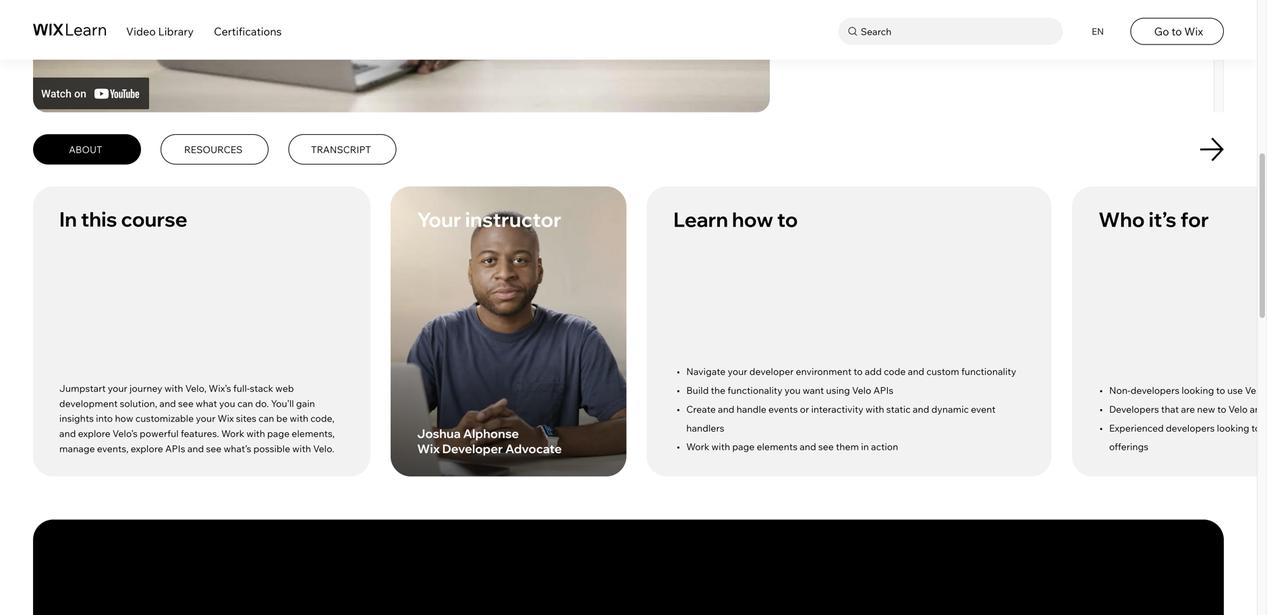 Task type: describe. For each thing, give the bounding box(es) containing it.
certifications link
[[214, 25, 282, 38]]

sites
[[236, 413, 256, 425]]

passionate
[[537, 398, 584, 410]]

joshua for joshua is a digital creator and developer advocate for wix.com. he's passionate and excited about problem solving, creating music and teaching developers how to be successful online.
[[417, 383, 450, 394]]

how inside jumpstart your journey with velo, wix's full-stack web development solution, and see what you can do. you'll gain insights into how customizable your wix sites can be with code, and explore velo's powerful features. work with page elements, manage events, explore apis and see what's possible with velo.
[[115, 413, 133, 425]]

advocate
[[505, 441, 562, 457]]

jumpstart your journey with velo, wix's full-stack web development solution, and see what you can do. you'll gain insights into how customizable your wix sites can be with code, and explore velo's powerful features. work with page elements, manage events, explore apis and see what's possible with velo.
[[59, 383, 335, 455]]

to inside the go to wix link
[[1172, 25, 1182, 38]]

is
[[452, 383, 459, 394]]

alphonse
[[463, 426, 519, 441]]

that
[[1161, 404, 1179, 415]]

about
[[69, 144, 102, 155]]

navigate
[[686, 366, 726, 378]]

joshua is a digital creator and developer advocate for wix.com. he's passionate and excited about problem solving, creating music and teaching developers how to be successful online.
[[417, 383, 594, 455]]

and right static
[[913, 404, 929, 415]]

1 horizontal spatial explore
[[131, 443, 163, 455]]

and right code
[[908, 366, 925, 378]]

solving,
[[537, 413, 571, 425]]

code,
[[311, 413, 335, 425]]

excited
[[436, 413, 468, 425]]

video library
[[126, 25, 194, 38]]

non-
[[1109, 385, 1131, 397]]

customizable
[[135, 413, 194, 425]]

into
[[96, 413, 113, 425]]

and up customizable
[[159, 398, 176, 410]]

work with page elements and see them in action
[[686, 441, 898, 453]]

are
[[1181, 404, 1195, 415]]

using
[[826, 385, 850, 397]]

what's
[[224, 443, 251, 455]]

en button
[[1084, 18, 1111, 45]]

it's
[[1149, 207, 1177, 232]]

looking for le
[[1217, 422, 1250, 434]]

in
[[59, 206, 77, 232]]

video library link
[[126, 25, 194, 38]]

elements
[[757, 441, 798, 453]]

wix developer advocate
[[417, 441, 562, 457]]

and down features.
[[187, 443, 204, 455]]

en
[[1092, 26, 1104, 37]]

teaching
[[502, 428, 541, 440]]

what
[[196, 398, 217, 410]]

1 horizontal spatial can
[[259, 413, 274, 425]]

learn how to
[[674, 207, 798, 232]]

joshua for joshua alphonse
[[417, 426, 461, 441]]

video
[[126, 25, 156, 38]]

velo.
[[313, 443, 334, 455]]

developers
[[1109, 404, 1159, 415]]

music
[[456, 428, 482, 440]]

le
[[1263, 422, 1267, 434]]

creating
[[417, 428, 454, 440]]

wix's
[[209, 383, 231, 394]]

apis inside jumpstart your journey with velo, wix's full-stack web development solution, and see what you can do. you'll gain insights into how customizable your wix sites can be with code, and explore velo's powerful features. work with page elements, manage events, explore apis and see what's possible with velo.
[[165, 443, 185, 455]]

and up creating
[[417, 413, 434, 425]]

the
[[711, 385, 726, 397]]

or
[[800, 404, 809, 415]]

handle
[[737, 404, 767, 415]]

build the functionality you want using velo apis
[[686, 385, 894, 397]]

and down the the
[[718, 404, 735, 415]]

with down elements,
[[292, 443, 311, 455]]

development
[[59, 398, 118, 410]]

navigate your developer environment to add code and custom functionality
[[686, 366, 1016, 378]]

handlers
[[686, 422, 724, 434]]

in this course
[[59, 206, 187, 232]]

interactivity
[[811, 404, 864, 415]]

and up he's
[[531, 383, 548, 394]]

web
[[275, 383, 294, 394]]

jumpstart
[[59, 383, 106, 394]]

developer inside joshua is a digital creator and developer advocate for wix.com. he's passionate and excited about problem solving, creating music and teaching developers how to be successful online.
[[550, 383, 594, 394]]

and up wix developer advocate
[[484, 428, 500, 440]]

and up le
[[1250, 404, 1267, 415]]

velo,
[[185, 383, 207, 394]]

digital
[[468, 383, 496, 394]]

velo for developers that are new to velo and 
[[1229, 404, 1248, 415]]

journey
[[130, 383, 162, 394]]

1 vertical spatial page
[[732, 441, 755, 453]]

your instructor
[[417, 207, 562, 232]]

go
[[1154, 25, 1169, 38]]

your for developer
[[728, 366, 747, 378]]

online.
[[510, 443, 539, 455]]

successful
[[462, 443, 508, 455]]

1 horizontal spatial work
[[686, 441, 710, 453]]

your for journey
[[108, 383, 127, 394]]

resources
[[184, 144, 243, 155]]

want
[[803, 385, 824, 397]]

t
[[1267, 385, 1267, 397]]

stack
[[250, 383, 273, 394]]

new
[[1197, 404, 1216, 415]]

how inside joshua is a digital creator and developer advocate for wix.com. he's passionate and excited about problem solving, creating music and teaching developers how to be successful online.
[[417, 443, 436, 455]]

0 horizontal spatial see
[[178, 398, 194, 410]]

Search text field
[[858, 23, 1060, 40]]

looking for use
[[1182, 385, 1214, 397]]

you inside jumpstart your journey with velo, wix's full-stack web development solution, and see what you can do. you'll gain insights into how customizable your wix sites can be with code, and explore velo's powerful features. work with page elements, manage events, explore apis and see what's possible with velo.
[[219, 398, 235, 410]]

creator
[[498, 383, 529, 394]]

library
[[158, 25, 194, 38]]

event
[[971, 404, 996, 415]]

them
[[836, 441, 859, 453]]



Task type: vqa. For each thing, say whether or not it's contained in the screenshot.
Grow
no



Task type: locate. For each thing, give the bounding box(es) containing it.
velo's
[[113, 428, 138, 440]]

0 vertical spatial functionality
[[962, 366, 1016, 378]]

0 vertical spatial looking
[[1182, 385, 1214, 397]]

wix
[[1185, 25, 1203, 38], [218, 413, 234, 425], [417, 441, 440, 457]]

1 vertical spatial be
[[449, 443, 460, 455]]

can down do. on the left of page
[[259, 413, 274, 425]]

instructor
[[465, 207, 562, 232]]

1 vertical spatial functionality
[[728, 385, 783, 397]]

1 horizontal spatial looking
[[1217, 422, 1250, 434]]

with left static
[[866, 404, 884, 415]]

elements,
[[292, 428, 335, 440]]

how
[[732, 207, 773, 232], [115, 413, 133, 425], [417, 443, 436, 455]]

can up sites
[[237, 398, 253, 410]]

work inside jumpstart your journey with velo, wix's full-stack web development solution, and see what you can do. you'll gain insights into how customizable your wix sites can be with code, and explore velo's powerful features. work with page elements, manage events, explore apis and see what's possible with velo.
[[221, 428, 244, 440]]

0 horizontal spatial functionality
[[728, 385, 783, 397]]

joshua alphonse
[[417, 426, 519, 441]]

developer
[[750, 366, 794, 378], [550, 383, 594, 394]]

your
[[728, 366, 747, 378], [108, 383, 127, 394], [196, 413, 215, 425]]

code
[[884, 366, 906, 378]]

experienced
[[1109, 422, 1164, 434]]

developer up the passionate
[[550, 383, 594, 394]]

0 vertical spatial joshua
[[417, 383, 450, 394]]

1 vertical spatial how
[[115, 413, 133, 425]]

custom
[[927, 366, 959, 378]]

apis down powerful
[[165, 443, 185, 455]]

velo down navigate your developer environment to add code and custom functionality
[[852, 385, 872, 397]]

for
[[1181, 207, 1209, 232], [460, 398, 472, 410]]

developers
[[1131, 385, 1180, 397], [1166, 422, 1215, 434], [543, 428, 592, 440]]

1 horizontal spatial developer
[[750, 366, 794, 378]]

problem
[[498, 413, 535, 425]]

page inside jumpstart your journey with velo, wix's full-stack web development solution, and see what you can do. you'll gain insights into how customizable your wix sites can be with code, and explore velo's powerful features. work with page elements, manage events, explore apis and see what's possible with velo.
[[267, 428, 290, 440]]

explore down powerful
[[131, 443, 163, 455]]

you left want
[[785, 385, 801, 397]]

0 horizontal spatial looking
[[1182, 385, 1214, 397]]

1 vertical spatial work
[[686, 441, 710, 453]]

events,
[[97, 443, 129, 455]]

0 vertical spatial can
[[237, 398, 253, 410]]

0 vertical spatial wix
[[1185, 25, 1203, 38]]

go to wix link
[[1131, 18, 1224, 45]]

still frame from the velo by wix course: joshua alphonse, wix developer advocate image
[[391, 187, 627, 477]]

1 horizontal spatial wix
[[417, 441, 440, 457]]

advocate
[[417, 398, 458, 410]]

this
[[81, 206, 117, 232]]

who
[[1099, 207, 1145, 232]]

developer up build the functionality you want using velo apis
[[750, 366, 794, 378]]

functionality
[[962, 366, 1016, 378], [728, 385, 783, 397]]

0 vertical spatial for
[[1181, 207, 1209, 232]]

with left velo,
[[165, 383, 183, 394]]

work down handlers
[[686, 441, 710, 453]]

static
[[887, 404, 911, 415]]

how right the learn
[[732, 207, 773, 232]]

joshua up advocate
[[417, 383, 450, 394]]

work up what's
[[221, 428, 244, 440]]

1 horizontal spatial how
[[417, 443, 436, 455]]

possible
[[253, 443, 290, 455]]

features.
[[181, 428, 219, 440]]

transcript
[[311, 144, 371, 155]]

1 vertical spatial developer
[[550, 383, 594, 394]]

0 vertical spatial developer
[[750, 366, 794, 378]]

about
[[470, 413, 495, 425]]

non-developers looking to use velo t
[[1109, 385, 1267, 397]]

1 vertical spatial apis
[[165, 443, 185, 455]]

be down you'll
[[276, 413, 288, 425]]

use
[[1228, 385, 1243, 397]]

velo left t
[[1245, 385, 1264, 397]]

0 horizontal spatial your
[[108, 383, 127, 394]]

for inside joshua is a digital creator and developer advocate for wix.com. he's passionate and excited about problem solving, creating music and teaching developers how to be successful online.
[[460, 398, 472, 410]]

menu bar containing video library
[[0, 0, 1257, 60]]

with down gain
[[290, 413, 308, 425]]

0 vertical spatial explore
[[78, 428, 110, 440]]

with down sites
[[246, 428, 265, 440]]

your right navigate on the right
[[728, 366, 747, 378]]

learn
[[674, 207, 728, 232]]

joshua down excited
[[417, 426, 461, 441]]

gain
[[296, 398, 315, 410]]

solution,
[[120, 398, 157, 410]]

1 horizontal spatial page
[[732, 441, 755, 453]]

1 horizontal spatial apis
[[874, 385, 894, 397]]

work
[[221, 428, 244, 440], [686, 441, 710, 453]]

to inside experienced developers looking to le
[[1252, 422, 1261, 434]]

0 horizontal spatial be
[[276, 413, 288, 425]]

menu bar
[[0, 0, 1257, 60]]

events
[[769, 404, 798, 415]]

0 vertical spatial be
[[276, 413, 288, 425]]

be inside jumpstart your journey with velo, wix's full-stack web development solution, and see what you can do. you'll gain insights into how customizable your wix sites can be with code, and explore velo's powerful features. work with page elements, manage events, explore apis and see what's possible with velo.
[[276, 413, 288, 425]]

wix inside menu bar
[[1185, 25, 1203, 38]]

developers inside experienced developers looking to le
[[1166, 422, 1215, 434]]

to
[[1172, 25, 1182, 38], [777, 207, 798, 232], [854, 366, 863, 378], [1216, 385, 1225, 397], [1218, 404, 1227, 415], [1252, 422, 1261, 434], [438, 443, 447, 455]]

do.
[[255, 398, 269, 410]]

joshua inside joshua is a digital creator and developer advocate for wix.com. he's passionate and excited about problem solving, creating music and teaching developers how to be successful online.
[[417, 383, 450, 394]]

0 vertical spatial work
[[221, 428, 244, 440]]

developers up that
[[1131, 385, 1180, 397]]

1 vertical spatial explore
[[131, 443, 163, 455]]

1 vertical spatial for
[[460, 398, 472, 410]]

1 joshua from the top
[[417, 383, 450, 394]]

functionality up event
[[962, 366, 1016, 378]]

certifications
[[214, 25, 282, 38]]

and down insights
[[59, 428, 76, 440]]

who it's for
[[1099, 207, 1209, 232]]

course
[[121, 206, 187, 232]]

1 horizontal spatial you
[[785, 385, 801, 397]]

be down joshua alphonse on the left bottom of page
[[449, 443, 460, 455]]

see down velo,
[[178, 398, 194, 410]]

joshua
[[417, 383, 450, 394], [417, 426, 461, 441]]

looking
[[1182, 385, 1214, 397], [1217, 422, 1250, 434]]

1 horizontal spatial be
[[449, 443, 460, 455]]

page
[[267, 428, 290, 440], [732, 441, 755, 453]]

0 vertical spatial apis
[[874, 385, 894, 397]]

and right "elements" on the bottom right of page
[[800, 441, 816, 453]]

looking up new
[[1182, 385, 1214, 397]]

see left them
[[819, 441, 834, 453]]

with inside create and handle events or interactivity with static and dynamic event handlers
[[866, 404, 884, 415]]

2 vertical spatial wix
[[417, 441, 440, 457]]

your down what
[[196, 413, 215, 425]]

1 horizontal spatial for
[[1181, 207, 1209, 232]]

create
[[686, 404, 716, 415]]

you'll
[[271, 398, 294, 410]]

how down creating
[[417, 443, 436, 455]]

0 horizontal spatial apis
[[165, 443, 185, 455]]

about button
[[33, 134, 141, 165]]

apis down add
[[874, 385, 894, 397]]

0 horizontal spatial how
[[115, 413, 133, 425]]

wix down creating
[[417, 441, 440, 457]]

0 vertical spatial how
[[732, 207, 773, 232]]

developer
[[442, 441, 503, 457]]

you
[[785, 385, 801, 397], [219, 398, 235, 410]]

1 horizontal spatial see
[[206, 443, 222, 455]]

looking inside experienced developers looking to le
[[1217, 422, 1250, 434]]

wix left sites
[[218, 413, 234, 425]]

create and handle events or interactivity with static and dynamic event handlers
[[686, 404, 996, 434]]

developers down solving, at the left bottom of page
[[543, 428, 592, 440]]

0 vertical spatial you
[[785, 385, 801, 397]]

to inside joshua is a digital creator and developer advocate for wix.com. he's passionate and excited about problem solving, creating music and teaching developers how to be successful online.
[[438, 443, 447, 455]]

build
[[686, 385, 709, 397]]

wix inside jumpstart your journey with velo, wix's full-stack web development solution, and see what you can do. you'll gain insights into how customizable your wix sites can be with code, and explore velo's powerful features. work with page elements, manage events, explore apis and see what's possible with velo.
[[218, 413, 234, 425]]

2 vertical spatial your
[[196, 413, 215, 425]]

your
[[417, 207, 461, 232]]

go to wix
[[1154, 25, 1203, 38]]

see down features.
[[206, 443, 222, 455]]

wix.com.
[[474, 398, 514, 410]]

1 vertical spatial looking
[[1217, 422, 1250, 434]]

wix right go
[[1185, 25, 1203, 38]]

you down wix's
[[219, 398, 235, 410]]

velo for non-developers looking to use velo t
[[1245, 385, 1264, 397]]

0 horizontal spatial explore
[[78, 428, 110, 440]]

velo down use
[[1229, 404, 1248, 415]]

2 vertical spatial how
[[417, 443, 436, 455]]

add
[[865, 366, 882, 378]]

explore down into
[[78, 428, 110, 440]]

insights
[[59, 413, 94, 425]]

1 vertical spatial your
[[108, 383, 127, 394]]

how up velo's
[[115, 413, 133, 425]]

1 horizontal spatial your
[[196, 413, 215, 425]]

2 horizontal spatial see
[[819, 441, 834, 453]]

0 horizontal spatial can
[[237, 398, 253, 410]]

0 horizontal spatial for
[[460, 398, 472, 410]]

can
[[237, 398, 253, 410], [259, 413, 274, 425]]

page left "elements" on the bottom right of page
[[732, 441, 755, 453]]

full-
[[233, 383, 250, 394]]

0 vertical spatial your
[[728, 366, 747, 378]]

developers inside joshua is a digital creator and developer advocate for wix.com. he's passionate and excited about problem solving, creating music and teaching developers how to be successful online.
[[543, 428, 592, 440]]

in
[[861, 441, 869, 453]]

2 joshua from the top
[[417, 426, 461, 441]]

functionality up handle
[[728, 385, 783, 397]]

powerful
[[140, 428, 179, 440]]

for right it's
[[1181, 207, 1209, 232]]

with
[[165, 383, 183, 394], [866, 404, 884, 415], [290, 413, 308, 425], [246, 428, 265, 440], [712, 441, 730, 453], [292, 443, 311, 455]]

1 horizontal spatial functionality
[[962, 366, 1016, 378]]

developers down developers that are new to velo and
[[1166, 422, 1215, 434]]

1 vertical spatial wix
[[218, 413, 234, 425]]

manage
[[59, 443, 95, 455]]

be inside joshua is a digital creator and developer advocate for wix.com. he's passionate and excited about problem solving, creating music and teaching developers how to be successful online.
[[449, 443, 460, 455]]

apis
[[874, 385, 894, 397], [165, 443, 185, 455]]

0 horizontal spatial you
[[219, 398, 235, 410]]

developers that are new to velo and 
[[1109, 404, 1267, 415]]

looking left le
[[1217, 422, 1250, 434]]

page up possible
[[267, 428, 290, 440]]

2 horizontal spatial wix
[[1185, 25, 1203, 38]]

with down handlers
[[712, 441, 730, 453]]

0 horizontal spatial developer
[[550, 383, 594, 394]]

1 vertical spatial can
[[259, 413, 274, 425]]

1 vertical spatial you
[[219, 398, 235, 410]]

0 horizontal spatial page
[[267, 428, 290, 440]]

2 horizontal spatial how
[[732, 207, 773, 232]]

0 horizontal spatial wix
[[218, 413, 234, 425]]

transcript button
[[288, 134, 396, 165]]

environment
[[796, 366, 852, 378]]

0 horizontal spatial work
[[221, 428, 244, 440]]

resources button
[[161, 134, 269, 165]]

for down a
[[460, 398, 472, 410]]

1 vertical spatial joshua
[[417, 426, 461, 441]]

dynamic
[[932, 404, 969, 415]]

your up solution,
[[108, 383, 127, 394]]

developers for non-
[[1131, 385, 1180, 397]]

2 horizontal spatial your
[[728, 366, 747, 378]]

developers for experienced
[[1166, 422, 1215, 434]]

0 vertical spatial page
[[267, 428, 290, 440]]



